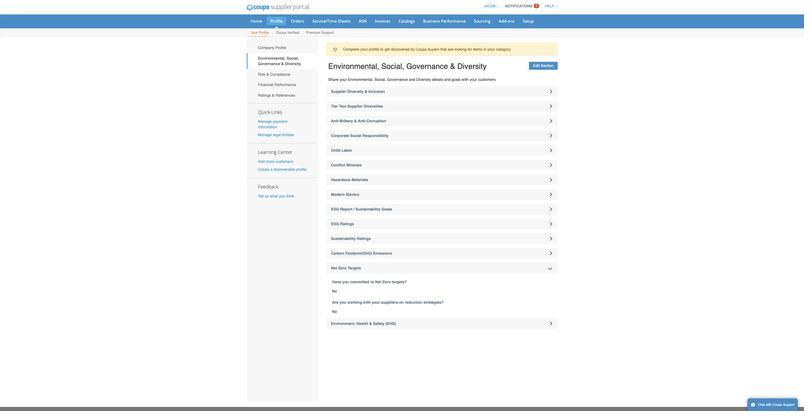 Task type: describe. For each thing, give the bounding box(es) containing it.
sustainability ratings
[[331, 237, 371, 241]]

to for net
[[371, 280, 374, 285]]

tier two supplier diversities button
[[327, 101, 558, 112]]

targets
[[348, 266, 361, 271]]

manage legal entities
[[258, 133, 294, 137]]

2 anti- from the left
[[358, 119, 367, 123]]

notifications 0
[[506, 4, 538, 8]]

profile inside alert
[[369, 47, 380, 52]]

manage for manage payment information
[[258, 119, 272, 124]]

modern
[[331, 193, 345, 197]]

setup link
[[520, 17, 538, 25]]

hazardous materials
[[331, 178, 368, 182]]

0 horizontal spatial support
[[322, 31, 334, 35]]

performance for financial performance
[[274, 83, 296, 87]]

modern slavery
[[331, 193, 360, 197]]

ratings for sustainability
[[357, 237, 371, 241]]

net inside 'dropdown button'
[[331, 266, 337, 271]]

1 vertical spatial customers
[[276, 160, 293, 164]]

think
[[286, 194, 294, 199]]

notifications
[[506, 4, 533, 8]]

have you committed to net zero targets?
[[332, 280, 407, 285]]

discoverable
[[274, 168, 295, 172]]

1 vertical spatial zero
[[383, 280, 391, 285]]

details
[[432, 78, 443, 82]]

social, inside environmental, social, governance & diversity
[[287, 56, 299, 61]]

add-ons
[[499, 18, 515, 24]]

catalogs
[[399, 18, 415, 24]]

manage payment information
[[258, 119, 288, 129]]

premium support
[[306, 31, 334, 35]]

sheets
[[338, 18, 351, 24]]

what
[[270, 194, 278, 199]]

& inside environmental, social, governance & diversity
[[281, 62, 284, 66]]

carbon footprint/ghg emissions
[[331, 252, 392, 256]]

coupa verified link
[[276, 29, 300, 37]]

navigation containing notifications 0
[[482, 1, 558, 11]]

sustainability inside dropdown button
[[356, 207, 381, 212]]

legal
[[273, 133, 281, 137]]

(ehs)
[[386, 322, 396, 327]]

1 no from the top
[[332, 290, 337, 294]]

sustainability inside dropdown button
[[331, 237, 356, 241]]

service/time
[[313, 18, 337, 24]]

payment
[[273, 119, 288, 124]]

that
[[441, 47, 447, 52]]

discovered
[[391, 47, 410, 52]]

0 vertical spatial profile
[[271, 18, 283, 24]]

0 horizontal spatial environmental, social, governance & diversity
[[258, 56, 301, 66]]

safety
[[373, 322, 385, 327]]

company profile link
[[247, 43, 318, 53]]

working
[[348, 301, 362, 305]]

corporate social responsibility heading
[[327, 131, 558, 141]]

governance inside environmental, social, governance & diversity
[[258, 62, 280, 66]]

child labor button
[[327, 145, 558, 156]]

sustainability ratings heading
[[327, 234, 558, 245]]

environment, health & safety (ehs) button
[[327, 319, 558, 330]]

2 no from the top
[[332, 310, 337, 315]]

strategies?
[[424, 301, 444, 305]]

2 vertical spatial environmental,
[[348, 78, 374, 82]]

manage legal entities link
[[258, 133, 294, 137]]

tier two supplier diversities heading
[[327, 101, 558, 112]]

quick
[[258, 109, 270, 115]]

diversity left "details"
[[417, 78, 431, 82]]

learning
[[258, 149, 277, 156]]

ratings for esg
[[340, 222, 354, 227]]

supplier inside supplier diversity & inclusion dropdown button
[[331, 90, 346, 94]]

jacob
[[484, 4, 496, 8]]

diversity down for on the right
[[458, 62, 487, 71]]

materials
[[352, 178, 368, 182]]

center
[[278, 149, 293, 156]]

net zero targets
[[331, 266, 361, 271]]

supplier diversity & inclusion button
[[327, 86, 558, 97]]

labor
[[342, 149, 352, 153]]

are
[[448, 47, 454, 52]]

edit section link
[[529, 62, 558, 70]]

tell us what you think button
[[258, 194, 294, 199]]

anti-bribery & anti-corruption button
[[327, 116, 558, 127]]

more
[[266, 160, 275, 164]]

have
[[332, 280, 341, 285]]

risk & compliance
[[258, 72, 290, 77]]

add-
[[499, 18, 508, 24]]

complete your profile to get discovered by coupa buyers that are looking for items in your category.
[[343, 47, 512, 52]]

are
[[332, 301, 339, 305]]

add-ons link
[[496, 17, 519, 25]]

invoices link
[[372, 17, 394, 25]]

minerals
[[346, 163, 362, 168]]

manage for manage legal entities
[[258, 133, 272, 137]]

orders
[[291, 18, 304, 24]]

buyers
[[428, 47, 440, 52]]

links
[[272, 109, 282, 115]]

environment, health & safety (ehs)
[[331, 322, 396, 327]]

financial performance link
[[247, 80, 318, 90]]

net zero targets button
[[327, 263, 558, 274]]

sourcing link
[[471, 17, 494, 25]]

chat with coupa support button
[[748, 399, 798, 412]]

1 and from the left
[[409, 78, 416, 82]]

risk
[[258, 72, 266, 77]]

help
[[545, 4, 555, 8]]

targets?
[[392, 280, 407, 285]]

zero inside 'dropdown button'
[[338, 266, 347, 271]]

service/time sheets
[[313, 18, 351, 24]]

& inside supplier diversity & inclusion dropdown button
[[365, 90, 367, 94]]

1 horizontal spatial net
[[375, 280, 382, 285]]

child
[[331, 149, 341, 153]]

financial
[[258, 83, 273, 87]]

complete your profile to get discovered by coupa buyers that are looking for items in your category. alert
[[327, 43, 558, 56]]

supplier inside the tier two supplier diversities dropdown button
[[348, 104, 363, 109]]

corruption
[[367, 119, 386, 123]]

anti-bribery & anti-corruption
[[331, 119, 386, 123]]

premium
[[306, 31, 321, 35]]

with inside button
[[766, 404, 772, 408]]

company
[[258, 46, 274, 50]]

footprint/ghg
[[346, 252, 372, 256]]

create a discoverable profile link
[[258, 168, 307, 172]]

modern slavery button
[[327, 189, 558, 200]]

entities
[[282, 133, 294, 137]]

chat with coupa support
[[759, 404, 795, 408]]

asn link
[[356, 17, 371, 25]]

edit
[[533, 64, 540, 68]]

business
[[423, 18, 440, 24]]

support inside button
[[784, 404, 795, 408]]

your
[[251, 31, 258, 35]]

are you working with your suppliers on reduction strategies?
[[332, 301, 444, 305]]

1 vertical spatial environmental,
[[328, 62, 379, 71]]



Task type: locate. For each thing, give the bounding box(es) containing it.
esg report / sustainability goals
[[331, 207, 392, 212]]

supplier right two
[[348, 104, 363, 109]]

goals
[[452, 78, 461, 82]]

net right committed
[[375, 280, 382, 285]]

0 vertical spatial environmental,
[[258, 56, 286, 61]]

2 vertical spatial coupa
[[773, 404, 783, 408]]

&
[[281, 62, 284, 66], [450, 62, 455, 71], [267, 72, 269, 77], [365, 90, 367, 94], [272, 93, 275, 98], [354, 119, 357, 123], [369, 322, 372, 327]]

1 vertical spatial profile
[[259, 31, 269, 35]]

premium support link
[[306, 29, 334, 37]]

orders link
[[288, 17, 308, 25]]

performance inside business performance link
[[441, 18, 466, 24]]

jacob link
[[482, 4, 499, 8]]

zero left targets?
[[383, 280, 391, 285]]

1 vertical spatial social,
[[382, 62, 404, 71]]

ratings & references
[[258, 93, 295, 98]]

profile left get
[[369, 47, 380, 52]]

environmental, social, governance & diversity up share your environmental, social, governance and diversity details and goals with your customers
[[328, 62, 487, 71]]

2 vertical spatial you
[[340, 301, 346, 305]]

esg ratings heading
[[327, 219, 558, 230]]

manage inside manage payment information
[[258, 119, 272, 124]]

profile down coupa supplier portal 'image'
[[271, 18, 283, 24]]

business performance link
[[420, 17, 470, 25]]

0 vertical spatial manage
[[258, 119, 272, 124]]

you inside button
[[279, 194, 285, 199]]

compliance
[[270, 72, 290, 77]]

child labor heading
[[327, 145, 558, 156]]

coupa left "verified"
[[276, 31, 287, 35]]

no down are
[[332, 310, 337, 315]]

asn
[[359, 18, 367, 24]]

1 vertical spatial to
[[371, 280, 374, 285]]

environment, health & safety (ehs) heading
[[327, 319, 558, 330]]

0 vertical spatial supplier
[[331, 90, 346, 94]]

& right bribery
[[354, 119, 357, 123]]

social, up inclusion
[[375, 78, 386, 82]]

tier
[[331, 104, 338, 109]]

tell us what you think
[[258, 194, 294, 199]]

manage up information
[[258, 119, 272, 124]]

ratings inside dropdown button
[[340, 222, 354, 227]]

your right share
[[340, 78, 347, 82]]

supplier diversity & inclusion heading
[[327, 86, 558, 97]]

net zero targets heading
[[327, 263, 558, 274]]

2 horizontal spatial ratings
[[357, 237, 371, 241]]

& inside ratings & references link
[[272, 93, 275, 98]]

anti- up corporate social responsibility
[[358, 119, 367, 123]]

coupa right by
[[416, 47, 427, 52]]

carbon footprint/ghg emissions heading
[[327, 248, 558, 259]]

0 horizontal spatial anti-
[[331, 119, 340, 123]]

ratings up carbon footprint/ghg emissions at the left bottom of page
[[357, 237, 371, 241]]

environment,
[[331, 322, 356, 327]]

1 vertical spatial supplier
[[348, 104, 363, 109]]

2 and from the left
[[444, 78, 451, 82]]

1 horizontal spatial environmental, social, governance & diversity
[[328, 62, 487, 71]]

profile
[[271, 18, 283, 24], [259, 31, 269, 35], [276, 46, 286, 50]]

your right "complete"
[[361, 47, 368, 52]]

environmental,
[[258, 56, 286, 61], [328, 62, 379, 71], [348, 78, 374, 82]]

1 vertical spatial manage
[[258, 133, 272, 137]]

net up have
[[331, 266, 337, 271]]

performance for business performance
[[441, 18, 466, 24]]

0 horizontal spatial and
[[409, 78, 416, 82]]

& left the safety
[[369, 322, 372, 327]]

& down financial performance
[[272, 93, 275, 98]]

2 vertical spatial with
[[766, 404, 772, 408]]

1 vertical spatial support
[[784, 404, 795, 408]]

0 horizontal spatial with
[[363, 301, 371, 305]]

diversity
[[285, 62, 301, 66], [458, 62, 487, 71], [417, 78, 431, 82], [348, 90, 364, 94]]

0 vertical spatial sustainability
[[356, 207, 381, 212]]

share
[[328, 78, 339, 82]]

esg up sustainability ratings
[[331, 222, 339, 227]]

you right what
[[279, 194, 285, 199]]

to for get
[[381, 47, 384, 52]]

1 horizontal spatial ratings
[[340, 222, 354, 227]]

supplier down share
[[331, 90, 346, 94]]

no down have
[[332, 290, 337, 294]]

bribery
[[340, 119, 353, 123]]

2 horizontal spatial coupa
[[773, 404, 783, 408]]

diversity up the tier two supplier diversities
[[348, 90, 364, 94]]

performance
[[441, 18, 466, 24], [274, 83, 296, 87]]

performance right business
[[441, 18, 466, 24]]

& inside anti-bribery & anti-corruption dropdown button
[[354, 119, 357, 123]]

0 vertical spatial zero
[[338, 266, 347, 271]]

hazardous materials heading
[[327, 175, 558, 186]]

conflict
[[331, 163, 345, 168]]

& inside risk & compliance link
[[267, 72, 269, 77]]

conflict minerals heading
[[327, 160, 558, 171]]

1 vertical spatial no
[[332, 310, 337, 315]]

coupa right the 'chat' on the bottom right of the page
[[773, 404, 783, 408]]

1 horizontal spatial supplier
[[348, 104, 363, 109]]

1 vertical spatial esg
[[331, 222, 339, 227]]

0 horizontal spatial customers
[[276, 160, 293, 164]]

committed
[[350, 280, 370, 285]]

0 vertical spatial customers
[[478, 78, 496, 82]]

coupa inside button
[[773, 404, 783, 408]]

anti-bribery & anti-corruption heading
[[327, 116, 558, 127]]

0 vertical spatial esg
[[331, 207, 339, 212]]

esg ratings button
[[327, 219, 558, 230]]

1 esg from the top
[[331, 207, 339, 212]]

esg for esg ratings
[[331, 222, 339, 227]]

ratings inside dropdown button
[[357, 237, 371, 241]]

to
[[381, 47, 384, 52], [371, 280, 374, 285]]

emissions
[[373, 252, 392, 256]]

performance up references
[[274, 83, 296, 87]]

esg ratings
[[331, 222, 354, 227]]

in
[[484, 47, 487, 52]]

report
[[340, 207, 353, 212]]

1 horizontal spatial profile
[[369, 47, 380, 52]]

category.
[[496, 47, 512, 52]]

0 vertical spatial no
[[332, 290, 337, 294]]

your left suppliers
[[372, 301, 380, 305]]

profile for your profile
[[259, 31, 269, 35]]

0 vertical spatial coupa
[[276, 31, 287, 35]]

& right the risk
[[267, 72, 269, 77]]

sustainability right the /
[[356, 207, 381, 212]]

environmental, social, governance & diversity up compliance
[[258, 56, 301, 66]]

2 esg from the top
[[331, 222, 339, 227]]

no
[[332, 290, 337, 294], [332, 310, 337, 315]]

1 vertical spatial with
[[363, 301, 371, 305]]

your right in
[[488, 47, 495, 52]]

invoices
[[375, 18, 391, 24]]

hazardous
[[331, 178, 351, 182]]

corporate social responsibility
[[331, 134, 389, 138]]

profile for company profile
[[276, 46, 286, 50]]

share your environmental, social, governance and diversity details and goals with your customers
[[328, 78, 496, 82]]

social
[[350, 134, 362, 138]]

tell
[[258, 194, 264, 199]]

1 horizontal spatial support
[[784, 404, 795, 408]]

0 horizontal spatial zero
[[338, 266, 347, 271]]

esg for esg report / sustainability goals
[[331, 207, 339, 212]]

social,
[[287, 56, 299, 61], [382, 62, 404, 71], [375, 78, 386, 82]]

1 vertical spatial you
[[342, 280, 349, 285]]

1 horizontal spatial customers
[[478, 78, 496, 82]]

environmental, up supplier diversity & inclusion
[[348, 78, 374, 82]]

1 horizontal spatial and
[[444, 78, 451, 82]]

1 horizontal spatial zero
[[383, 280, 391, 285]]

child labor
[[331, 149, 352, 153]]

diversity inside dropdown button
[[348, 90, 364, 94]]

1 vertical spatial coupa
[[416, 47, 427, 52]]

your right goals
[[470, 78, 477, 82]]

esg report / sustainability goals button
[[327, 204, 558, 215]]

1 horizontal spatial performance
[[441, 18, 466, 24]]

navigation
[[482, 1, 558, 11]]

by
[[411, 47, 415, 52]]

social, down get
[[382, 62, 404, 71]]

sustainability down esg ratings
[[331, 237, 356, 241]]

0 horizontal spatial to
[[371, 280, 374, 285]]

0 vertical spatial you
[[279, 194, 285, 199]]

1 vertical spatial ratings
[[340, 222, 354, 227]]

0 vertical spatial support
[[322, 31, 334, 35]]

diversities
[[364, 104, 383, 109]]

2 horizontal spatial with
[[766, 404, 772, 408]]

your profile link
[[250, 29, 269, 37]]

coupa inside alert
[[416, 47, 427, 52]]

0 vertical spatial with
[[462, 78, 469, 82]]

esg
[[331, 207, 339, 212], [331, 222, 339, 227]]

performance inside financial performance link
[[274, 83, 296, 87]]

get
[[385, 47, 390, 52]]

profile right your
[[259, 31, 269, 35]]

environmental, social, governance & diversity
[[258, 56, 301, 66], [328, 62, 487, 71]]

with right goals
[[462, 78, 469, 82]]

corporate
[[331, 134, 349, 138]]

environmental, down "complete"
[[328, 62, 379, 71]]

0 horizontal spatial performance
[[274, 83, 296, 87]]

0 vertical spatial ratings
[[258, 93, 271, 98]]

corporate social responsibility button
[[327, 131, 558, 141]]

1 manage from the top
[[258, 119, 272, 124]]

financial performance
[[258, 83, 296, 87]]

verified
[[287, 31, 299, 35]]

profile up environmental, social, governance & diversity link
[[276, 46, 286, 50]]

you right have
[[342, 280, 349, 285]]

& inside environment, health & safety (ehs) dropdown button
[[369, 322, 372, 327]]

and left goals
[[444, 78, 451, 82]]

esg report / sustainability goals heading
[[327, 204, 558, 215]]

you for have
[[342, 280, 349, 285]]

1 vertical spatial performance
[[274, 83, 296, 87]]

2 manage from the top
[[258, 133, 272, 137]]

0 vertical spatial social,
[[287, 56, 299, 61]]

quick links
[[258, 109, 282, 115]]

learning center
[[258, 149, 293, 156]]

0 vertical spatial performance
[[441, 18, 466, 24]]

environmental, inside environmental, social, governance & diversity
[[258, 56, 286, 61]]

0 horizontal spatial profile
[[296, 168, 307, 172]]

modern slavery heading
[[327, 189, 558, 200]]

help link
[[543, 4, 558, 8]]

your profile
[[251, 31, 269, 35]]

diversity inside environmental, social, governance & diversity
[[285, 62, 301, 66]]

profile right discoverable
[[296, 168, 307, 172]]

esg left report
[[331, 207, 339, 212]]

to inside alert
[[381, 47, 384, 52]]

social, down company profile link
[[287, 56, 299, 61]]

1 horizontal spatial anti-
[[358, 119, 367, 123]]

0 vertical spatial profile
[[369, 47, 380, 52]]

carbon footprint/ghg emissions button
[[327, 248, 558, 259]]

zero left "targets"
[[338, 266, 347, 271]]

customers
[[478, 78, 496, 82], [276, 160, 293, 164]]

1 anti- from the left
[[331, 119, 340, 123]]

& left inclusion
[[365, 90, 367, 94]]

0 horizontal spatial supplier
[[331, 90, 346, 94]]

1 horizontal spatial to
[[381, 47, 384, 52]]

ratings down financial in the left top of the page
[[258, 93, 271, 98]]

2 vertical spatial profile
[[276, 46, 286, 50]]

0 vertical spatial net
[[331, 266, 337, 271]]

you
[[279, 194, 285, 199], [342, 280, 349, 285], [340, 301, 346, 305]]

you for are
[[340, 301, 346, 305]]

with right working
[[363, 301, 371, 305]]

home
[[251, 18, 262, 24]]

to right committed
[[371, 280, 374, 285]]

a
[[271, 168, 273, 172]]

with right the 'chat' on the bottom right of the page
[[766, 404, 772, 408]]

/
[[354, 207, 355, 212]]

0 vertical spatial to
[[381, 47, 384, 52]]

you right are
[[340, 301, 346, 305]]

0 horizontal spatial ratings
[[258, 93, 271, 98]]

supplier diversity & inclusion
[[331, 90, 385, 94]]

anti- down 'tier'
[[331, 119, 340, 123]]

& up risk & compliance link
[[281, 62, 284, 66]]

ratings & references link
[[247, 90, 318, 101]]

conflict minerals button
[[327, 160, 558, 171]]

1 vertical spatial sustainability
[[331, 237, 356, 241]]

diversity up risk & compliance link
[[285, 62, 301, 66]]

business performance
[[423, 18, 466, 24]]

profile link
[[267, 17, 286, 25]]

0 horizontal spatial net
[[331, 266, 337, 271]]

tier two supplier diversities
[[331, 104, 383, 109]]

complete
[[343, 47, 360, 52]]

2 vertical spatial social,
[[375, 78, 386, 82]]

1 vertical spatial profile
[[296, 168, 307, 172]]

to left get
[[381, 47, 384, 52]]

slavery
[[346, 193, 360, 197]]

health
[[357, 322, 368, 327]]

and left "details"
[[409, 78, 416, 82]]

environmental, down company profile
[[258, 56, 286, 61]]

risk & compliance link
[[247, 69, 318, 80]]

2 vertical spatial ratings
[[357, 237, 371, 241]]

1 vertical spatial net
[[375, 280, 382, 285]]

items
[[473, 47, 483, 52]]

1 horizontal spatial coupa
[[416, 47, 427, 52]]

coupa supplier portal image
[[243, 1, 313, 14]]

ratings down report
[[340, 222, 354, 227]]

& up goals
[[450, 62, 455, 71]]

0 horizontal spatial coupa
[[276, 31, 287, 35]]

1 horizontal spatial with
[[462, 78, 469, 82]]

and
[[409, 78, 416, 82], [444, 78, 451, 82]]

manage down information
[[258, 133, 272, 137]]



Task type: vqa. For each thing, say whether or not it's contained in the screenshot.
1st heading from the bottom
no



